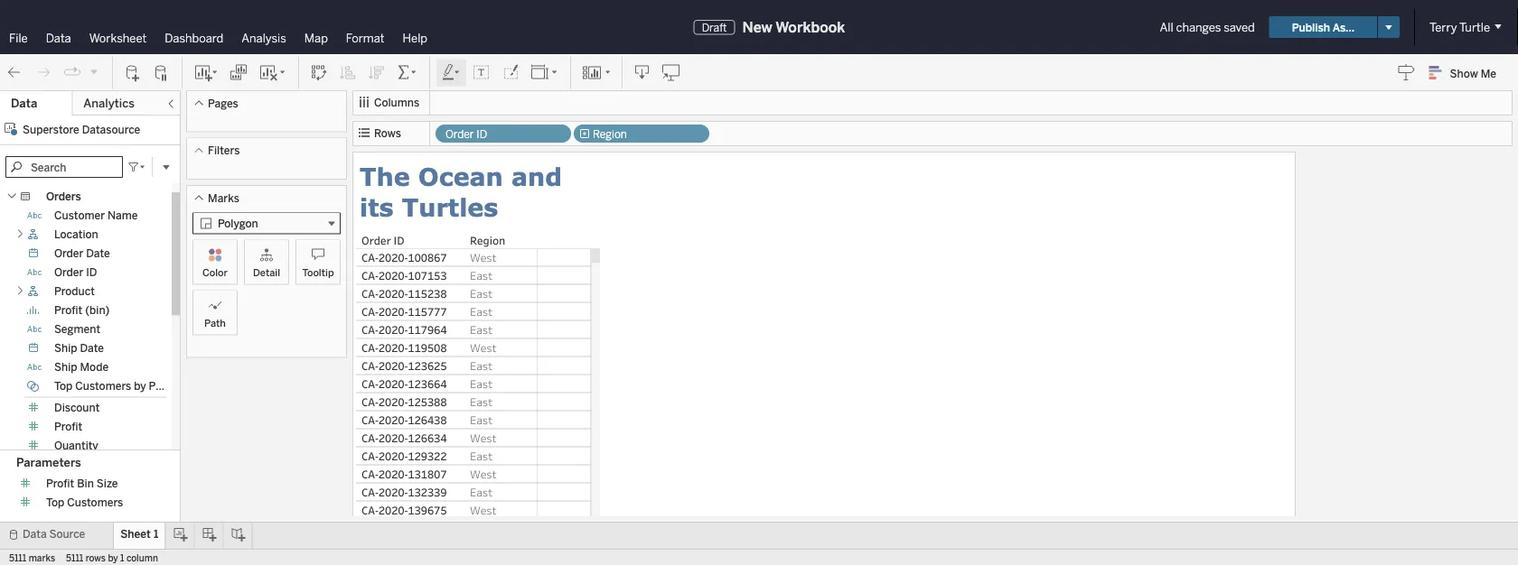 Task type: vqa. For each thing, say whether or not it's contained in the screenshot.
All changes saved
yes



Task type: locate. For each thing, give the bounding box(es) containing it.
0 vertical spatial data
[[46, 31, 71, 45]]

1 left the column
[[120, 553, 124, 564]]

5111 left marks
[[9, 553, 26, 564]]

top
[[54, 380, 73, 393], [46, 497, 64, 510]]

all changes saved
[[1161, 20, 1256, 34]]

new worksheet image
[[193, 64, 219, 82]]

draft
[[702, 21, 727, 34]]

swap rows and columns image
[[310, 64, 328, 82]]

duplicate image
[[230, 64, 248, 82]]

order
[[446, 128, 474, 141], [54, 247, 83, 260], [54, 266, 83, 279]]

changes
[[1177, 20, 1222, 34]]

0 horizontal spatial 5111
[[9, 553, 26, 564]]

customer name
[[54, 209, 138, 222]]

1 horizontal spatial order id
[[446, 128, 487, 141]]

tooltip
[[302, 267, 334, 279]]

path
[[204, 317, 226, 330]]

data
[[46, 31, 71, 45], [11, 96, 37, 111], [23, 528, 47, 542]]

highlight image
[[441, 64, 462, 82]]

its
[[360, 192, 394, 222]]

size
[[97, 478, 118, 491]]

superstore
[[23, 123, 79, 136]]

0 vertical spatial top
[[54, 380, 73, 393]]

location
[[54, 228, 98, 241]]

0 vertical spatial id
[[477, 128, 487, 141]]

1
[[154, 528, 159, 542], [120, 553, 124, 564]]

top for top customers by profit
[[54, 380, 73, 393]]

id down order date
[[86, 266, 97, 279]]

collapse image
[[165, 99, 176, 109]]

rows
[[86, 553, 106, 564]]

0 horizontal spatial id
[[86, 266, 97, 279]]

publish your workbook to edit in tableau desktop image
[[663, 64, 681, 82]]

map
[[304, 31, 328, 45]]

id
[[477, 128, 487, 141], [86, 266, 97, 279]]

data up replay animation icon
[[46, 31, 71, 45]]

customers
[[75, 380, 131, 393], [67, 497, 123, 510]]

new data source image
[[124, 64, 142, 82]]

data up the 5111 marks
[[23, 528, 47, 542]]

top for top customers
[[46, 497, 64, 510]]

1 vertical spatial ship
[[54, 361, 77, 374]]

order id up product
[[54, 266, 97, 279]]

tables
[[16, 169, 52, 183]]

workbook
[[776, 19, 846, 36]]

sort ascending image
[[339, 64, 357, 82]]

0 vertical spatial 1
[[154, 528, 159, 542]]

show/hide cards image
[[582, 64, 611, 82]]

orders
[[46, 190, 81, 203]]

top up discount
[[54, 380, 73, 393]]

data down undo image
[[11, 96, 37, 111]]

order down location
[[54, 247, 83, 260]]

pause auto updates image
[[153, 64, 171, 82]]

1 vertical spatial top
[[46, 497, 64, 510]]

profit
[[54, 304, 83, 317], [149, 380, 177, 393], [54, 421, 83, 434], [46, 478, 74, 491]]

customers down the bin
[[67, 497, 123, 510]]

customer
[[54, 209, 105, 222]]

ship down ship date
[[54, 361, 77, 374]]

id up the ocean
[[477, 128, 487, 141]]

mode
[[80, 361, 109, 374]]

by
[[134, 380, 146, 393], [108, 553, 118, 564]]

date
[[86, 247, 110, 260], [80, 342, 104, 355]]

show mark labels image
[[473, 64, 491, 82]]

2 5111 from the left
[[66, 553, 83, 564]]

columns
[[374, 96, 420, 109]]

1 5111 from the left
[[9, 553, 26, 564]]

2 vertical spatial data
[[23, 528, 47, 542]]

1 horizontal spatial 5111
[[66, 553, 83, 564]]

replay animation image
[[63, 64, 81, 82]]

Search text field
[[5, 156, 123, 178]]

1 vertical spatial date
[[80, 342, 104, 355]]

order id
[[446, 128, 487, 141], [54, 266, 97, 279]]

1 horizontal spatial id
[[477, 128, 487, 141]]

1 horizontal spatial by
[[134, 380, 146, 393]]

replay animation image
[[89, 66, 99, 77]]

0 vertical spatial ship
[[54, 342, 77, 355]]

customers down mode
[[75, 380, 131, 393]]

sheet
[[120, 528, 151, 542]]

1 vertical spatial data
[[11, 96, 37, 111]]

ship date
[[54, 342, 104, 355]]

0 horizontal spatial order id
[[54, 266, 97, 279]]

profit bin size
[[46, 478, 118, 491]]

date down location
[[86, 247, 110, 260]]

order id up the ocean
[[446, 128, 487, 141]]

date up mode
[[80, 342, 104, 355]]

analysis
[[242, 31, 286, 45]]

5111
[[9, 553, 26, 564], [66, 553, 83, 564]]

publish
[[1293, 21, 1331, 34]]

turtle
[[1460, 20, 1491, 34]]

5111 rows by 1 column
[[66, 553, 158, 564]]

product
[[54, 285, 95, 298]]

totals image
[[397, 64, 419, 82]]

top up data source
[[46, 497, 64, 510]]

2 ship from the top
[[54, 361, 77, 374]]

1 ship from the top
[[54, 342, 77, 355]]

0 vertical spatial customers
[[75, 380, 131, 393]]

0 horizontal spatial 1
[[120, 553, 124, 564]]

data source
[[23, 528, 85, 542]]

5111 left rows
[[66, 553, 83, 564]]

ship down the segment
[[54, 342, 77, 355]]

ship
[[54, 342, 77, 355], [54, 361, 77, 374]]

0 horizontal spatial by
[[108, 553, 118, 564]]

order up product
[[54, 266, 83, 279]]

0 vertical spatial date
[[86, 247, 110, 260]]

1 right sheet
[[154, 528, 159, 542]]

download image
[[634, 64, 652, 82]]

1 vertical spatial customers
[[67, 497, 123, 510]]

1 vertical spatial by
[[108, 553, 118, 564]]

as...
[[1333, 21, 1355, 34]]

top customers by profit
[[54, 380, 177, 393]]

rows
[[374, 127, 401, 140]]

quantity
[[54, 440, 98, 453]]

by for profit
[[134, 380, 146, 393]]

help
[[403, 31, 428, 45]]

5111 for 5111 marks
[[9, 553, 26, 564]]

sheet 1
[[120, 528, 159, 542]]

publish as... button
[[1270, 16, 1378, 38]]

customers for top customers by profit
[[75, 380, 131, 393]]

0 vertical spatial by
[[134, 380, 146, 393]]

0 vertical spatial order id
[[446, 128, 487, 141]]

terry
[[1430, 20, 1458, 34]]

order up the ocean
[[446, 128, 474, 141]]



Task type: describe. For each thing, give the bounding box(es) containing it.
worksheet
[[89, 31, 147, 45]]

all
[[1161, 20, 1174, 34]]

ship mode
[[54, 361, 109, 374]]

2 vertical spatial order
[[54, 266, 83, 279]]

profit for profit (bin)
[[54, 304, 83, 317]]

5111 marks
[[9, 553, 55, 564]]

superstore datasource
[[23, 123, 140, 136]]

bin
[[77, 478, 94, 491]]

redo image
[[34, 64, 52, 82]]

ship for ship date
[[54, 342, 77, 355]]

source
[[49, 528, 85, 542]]

the
[[360, 161, 410, 191]]

sort descending image
[[368, 64, 386, 82]]

file
[[9, 31, 28, 45]]

pages
[[208, 97, 238, 110]]

0 vertical spatial order
[[446, 128, 474, 141]]

profit for profit
[[54, 421, 83, 434]]

show me
[[1451, 67, 1497, 80]]

column
[[126, 553, 158, 564]]

1 horizontal spatial 1
[[154, 528, 159, 542]]

analytics
[[83, 96, 135, 111]]

publish as...
[[1293, 21, 1355, 34]]

segment
[[54, 323, 100, 336]]

date for ship date
[[80, 342, 104, 355]]

new
[[743, 19, 773, 36]]

profit for profit bin size
[[46, 478, 74, 491]]

customers for top customers
[[67, 497, 123, 510]]

fit image
[[531, 64, 560, 82]]

marks
[[208, 192, 239, 205]]

marks
[[29, 553, 55, 564]]

ship for ship mode
[[54, 361, 77, 374]]

clear sheet image
[[259, 64, 288, 82]]

order date
[[54, 247, 110, 260]]

name
[[108, 209, 138, 222]]

(bin)
[[85, 304, 110, 317]]

marks. press enter to open the view data window.. use arrow keys to navigate data visualization elements. image
[[537, 249, 592, 566]]

terry turtle
[[1430, 20, 1491, 34]]

1 vertical spatial order id
[[54, 266, 97, 279]]

format workbook image
[[502, 64, 520, 82]]

format
[[346, 31, 385, 45]]

1 vertical spatial order
[[54, 247, 83, 260]]

saved
[[1224, 20, 1256, 34]]

turtles
[[402, 192, 498, 222]]

ocean
[[418, 161, 503, 191]]

datasource
[[82, 123, 140, 136]]

profit (bin)
[[54, 304, 110, 317]]

new workbook
[[743, 19, 846, 36]]

discount
[[54, 402, 100, 415]]

show
[[1451, 67, 1479, 80]]

detail
[[253, 267, 280, 279]]

1 vertical spatial id
[[86, 266, 97, 279]]

date for order date
[[86, 247, 110, 260]]

data guide image
[[1398, 63, 1416, 81]]

and
[[512, 161, 563, 191]]

by for 1
[[108, 553, 118, 564]]

1 vertical spatial 1
[[120, 553, 124, 564]]

top customers
[[46, 497, 123, 510]]

undo image
[[5, 64, 24, 82]]

color
[[203, 267, 228, 279]]

me
[[1482, 67, 1497, 80]]

show me button
[[1422, 59, 1514, 87]]

filters
[[208, 144, 240, 157]]

5111 for 5111 rows by 1 column
[[66, 553, 83, 564]]

the ocean and its turtles
[[360, 161, 571, 222]]

region
[[593, 128, 627, 141]]

dashboard
[[165, 31, 224, 45]]

parameters
[[16, 456, 81, 471]]



